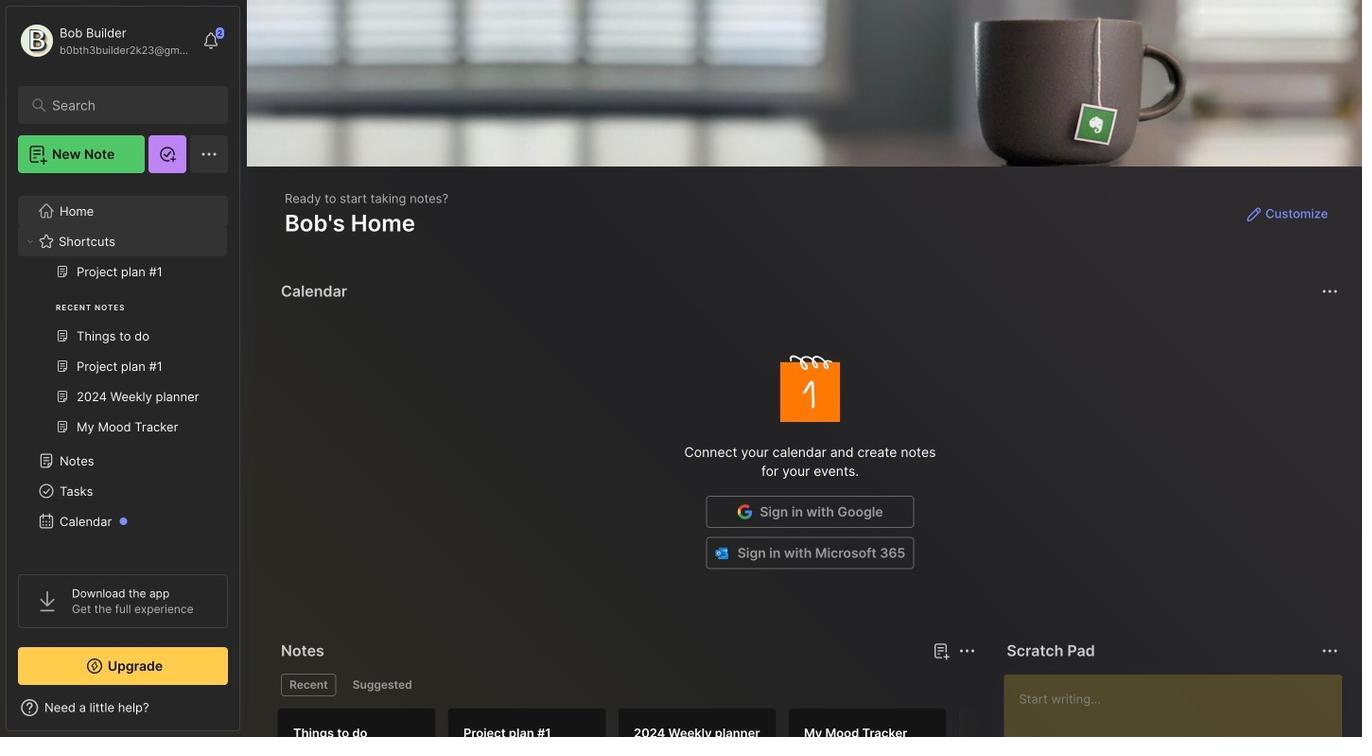 Task type: describe. For each thing, give the bounding box(es) containing it.
Search text field
[[52, 97, 203, 115]]

WHAT'S NEW field
[[7, 693, 239, 723]]

group inside tree
[[18, 256, 227, 453]]

tree inside main element
[[7, 185, 239, 680]]

Account field
[[18, 22, 193, 60]]

main element
[[0, 0, 246, 737]]



Task type: locate. For each thing, give the bounding box(es) containing it.
Start writing… text field
[[1020, 675, 1342, 737]]

tab
[[281, 674, 337, 697], [344, 674, 421, 697]]

click to collapse image
[[239, 702, 253, 725]]

tree
[[7, 185, 239, 680]]

1 tab from the left
[[281, 674, 337, 697]]

row group
[[277, 708, 1129, 737]]

1 horizontal spatial tab
[[344, 674, 421, 697]]

None search field
[[52, 94, 203, 116]]

group
[[18, 256, 227, 453]]

tab list
[[281, 674, 973, 697]]

0 horizontal spatial tab
[[281, 674, 337, 697]]

2 tab from the left
[[344, 674, 421, 697]]

none search field inside main element
[[52, 94, 203, 116]]



Task type: vqa. For each thing, say whether or not it's contained in the screenshot.
row group
yes



